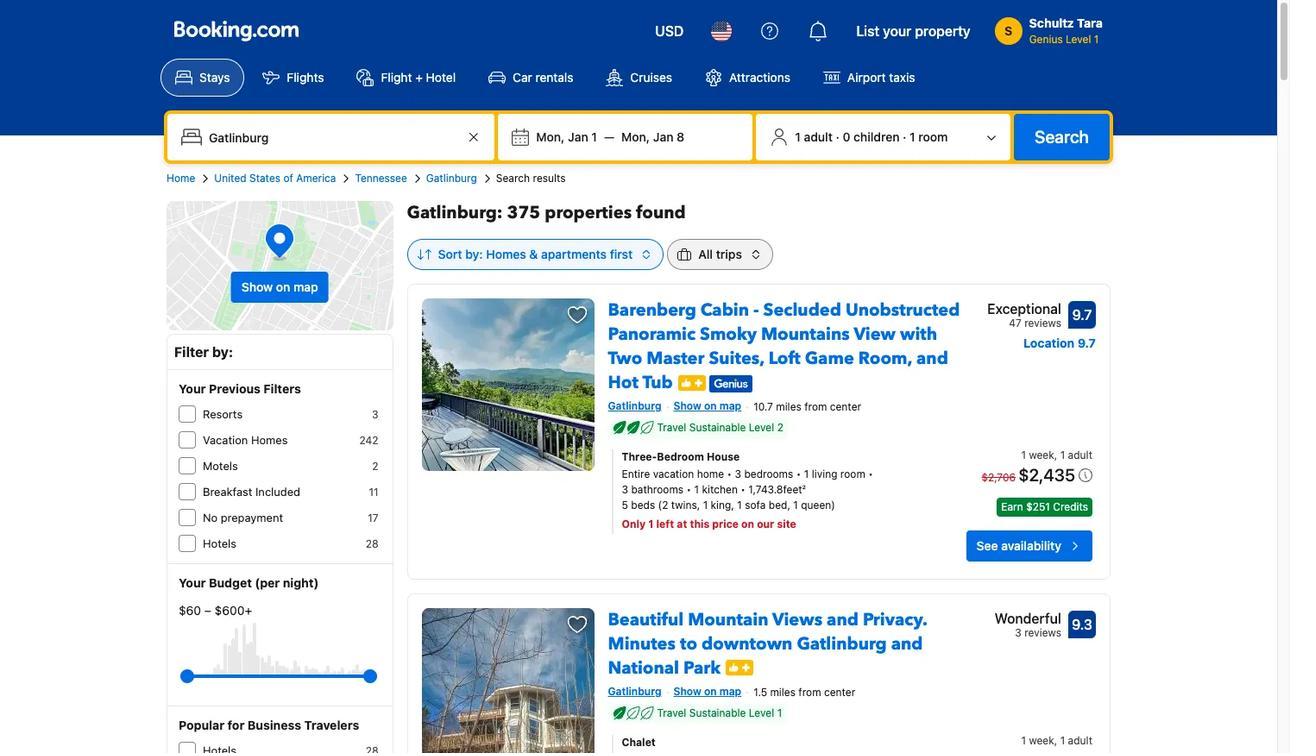 Task type: locate. For each thing, give the bounding box(es) containing it.
flight
[[381, 70, 412, 85]]

1 vertical spatial by:
[[212, 344, 233, 360]]

0 horizontal spatial mon,
[[536, 129, 565, 144]]

0 horizontal spatial homes
[[251, 433, 288, 447]]

0 vertical spatial search
[[1035, 127, 1089, 147]]

by: right "filter" on the top left of page
[[212, 344, 233, 360]]

0 vertical spatial your
[[179, 381, 206, 396]]

room right living
[[840, 468, 866, 481]]

this property is part of our preferred plus program. it's committed to providing outstanding service and excellent value. it'll pay us a higher commission if you make a booking. image down downtown
[[726, 661, 754, 676]]

1 vertical spatial travel
[[657, 707, 686, 720]]

your for your budget (per night)
[[179, 576, 206, 590]]

$2,706
[[982, 471, 1016, 484]]

show on map button
[[231, 272, 329, 303]]

0 vertical spatial week
[[1029, 449, 1054, 462]]

travel for master
[[657, 421, 686, 434]]

this property is part of our preferred plus program. it's committed to providing outstanding service and excellent value. it'll pay us a higher commission if you make a booking. image down master
[[678, 375, 706, 391]]

0 horizontal spatial room
[[840, 468, 866, 481]]

this property is part of our preferred plus program. it's committed to providing outstanding service and excellent value. it'll pay us a higher commission if you make a booking. image
[[678, 375, 706, 391], [726, 661, 754, 676]]

1 horizontal spatial this property is part of our preferred plus program. it's committed to providing outstanding service and excellent value. it'll pay us a higher commission if you make a booking. image
[[726, 661, 754, 676]]

sort
[[438, 247, 462, 262]]

travelers
[[304, 718, 359, 733]]

cruises link
[[592, 59, 687, 97]]

0 vertical spatial by:
[[465, 247, 483, 262]]

by: right sort
[[465, 247, 483, 262]]

travel up bedroom
[[657, 421, 686, 434]]

center right the 1.5
[[824, 686, 856, 699]]

barenberg cabin - secluded unobstructed panoramic smoky mountains view with two master suites, loft game room, and hot tub image
[[422, 299, 594, 471]]

level down the 1.5
[[749, 707, 774, 720]]

gatlinburg down the national
[[608, 685, 662, 698]]

0 horizontal spatial 2
[[372, 460, 378, 473]]

week
[[1029, 449, 1054, 462], [1029, 734, 1054, 747]]

twins,
[[671, 499, 700, 512]]

hot
[[608, 371, 639, 394]]

center
[[830, 400, 861, 413], [824, 686, 856, 699]]

0 horizontal spatial ·
[[836, 129, 840, 144]]

2 sustainable from the top
[[689, 707, 746, 720]]

• up kitchen
[[727, 468, 732, 481]]

1 vertical spatial this property is part of our preferred plus program. it's committed to providing outstanding service and excellent value. it'll pay us a higher commission if you make a booking. image
[[726, 661, 754, 676]]

–
[[204, 603, 211, 618]]

king,
[[711, 499, 734, 512]]

room right children
[[919, 129, 948, 144]]

1 vertical spatial search
[[496, 172, 530, 185]]

1 vertical spatial map
[[720, 400, 742, 413]]

1 jan from the left
[[568, 129, 588, 144]]

1 horizontal spatial search
[[1035, 127, 1089, 147]]

reviews inside exceptional 47 reviews
[[1025, 317, 1062, 330]]

search results
[[496, 172, 566, 185]]

1 vertical spatial level
[[749, 421, 774, 434]]

1.5
[[754, 686, 767, 699]]

3 left scored 9.3 'element'
[[1015, 626, 1022, 639]]

1 reviews from the top
[[1025, 317, 1062, 330]]

2 jan from the left
[[653, 129, 674, 144]]

jan left 8
[[653, 129, 674, 144]]

1 vertical spatial from
[[799, 686, 821, 699]]

242
[[359, 434, 378, 447]]

map
[[293, 280, 318, 294], [720, 400, 742, 413], [720, 685, 742, 698]]

wonderful 3 reviews
[[995, 611, 1062, 639]]

search for search results
[[496, 172, 530, 185]]

scored 9.7 element
[[1068, 301, 1096, 329]]

by: for filter
[[212, 344, 233, 360]]

exceptional 47 reviews
[[987, 301, 1062, 330]]

show for barenberg
[[674, 400, 701, 413]]

1 week , 1 adult
[[1021, 449, 1093, 462], [1021, 734, 1093, 747]]

3
[[372, 408, 378, 421], [735, 468, 741, 481], [622, 483, 628, 496], [1015, 626, 1022, 639]]

travel
[[657, 421, 686, 434], [657, 707, 686, 720]]

hotels
[[203, 537, 237, 551]]

0
[[843, 129, 850, 144]]

sustainable up house
[[689, 421, 746, 434]]

travel for park
[[657, 707, 686, 720]]

9.7
[[1072, 307, 1092, 323], [1078, 336, 1096, 350]]

1 horizontal spatial by:
[[465, 247, 483, 262]]

your for your previous filters
[[179, 381, 206, 396]]

1 horizontal spatial ·
[[903, 129, 907, 144]]

0 vertical spatial 9.7
[[1072, 307, 1092, 323]]

2 up 11
[[372, 460, 378, 473]]

· right children
[[903, 129, 907, 144]]

1 vertical spatial reviews
[[1025, 626, 1062, 639]]

gatlinburg inside beautiful mountain views and privacy. minutes to downtown gatlinburg and national park
[[797, 632, 887, 656]]

0 vertical spatial reviews
[[1025, 317, 1062, 330]]

3 down house
[[735, 468, 741, 481]]

this property is part of our preferred plus program. it's committed to providing outstanding service and excellent value. it'll pay us a higher commission if you make a booking. image
[[678, 375, 706, 391], [726, 661, 754, 676]]

room
[[919, 129, 948, 144], [840, 468, 866, 481]]

on inside the three-bedroom house entire vacation home • 3 bedrooms • 1 living room • 3 bathrooms • 1 kitchen • 1,743.8feet² 5 beds (2 twins, 1 king, 1 sofa bed, 1 queen) only 1 left at this price on our site
[[741, 518, 754, 531]]

11
[[369, 486, 378, 499]]

1 vertical spatial room
[[840, 468, 866, 481]]

level down 10.7
[[749, 421, 774, 434]]

1 , from the top
[[1054, 449, 1057, 462]]

this property is part of our preferred plus program. it's committed to providing outstanding service and excellent value. it'll pay us a higher commission if you make a booking. image down master
[[678, 375, 706, 391]]

car
[[513, 70, 532, 85]]

level for unobstructed
[[749, 421, 774, 434]]

bathrooms
[[631, 483, 684, 496]]

from right the 1.5
[[799, 686, 821, 699]]

hotel
[[426, 70, 456, 85]]

flight + hotel
[[381, 70, 456, 85]]

barenberg cabin - secluded unobstructed panoramic smoky mountains view with two master suites, loft game room, and hot tub link
[[608, 292, 960, 394]]

1 sustainable from the top
[[689, 421, 746, 434]]

panoramic
[[608, 323, 696, 346]]

2 vertical spatial show on map
[[674, 685, 742, 698]]

chalet
[[622, 736, 656, 749]]

1 vertical spatial miles
[[770, 686, 796, 699]]

0 vertical spatial miles
[[776, 400, 802, 413]]

map for beautiful
[[720, 685, 742, 698]]

2 · from the left
[[903, 129, 907, 144]]

center down game
[[830, 400, 861, 413]]

reviews up location
[[1025, 317, 1062, 330]]

1 vertical spatial your
[[179, 576, 206, 590]]

2 vertical spatial map
[[720, 685, 742, 698]]

genius discounts available at this property. image
[[709, 375, 752, 392], [709, 375, 752, 392]]

2 vertical spatial level
[[749, 707, 774, 720]]

this
[[690, 518, 710, 531]]

tennessee
[[355, 172, 407, 185]]

1 horizontal spatial mon,
[[621, 129, 650, 144]]

wonderful
[[995, 611, 1062, 626]]

0 horizontal spatial jan
[[568, 129, 588, 144]]

genius
[[1029, 33, 1063, 46]]

0 vertical spatial 1 week , 1 adult
[[1021, 449, 1093, 462]]

show for beautiful
[[674, 685, 701, 698]]

2 reviews from the top
[[1025, 626, 1062, 639]]

1 horizontal spatial room
[[919, 129, 948, 144]]

travel sustainable level 2
[[657, 421, 784, 434]]

0 vertical spatial adult
[[804, 129, 833, 144]]

1 vertical spatial show
[[674, 400, 701, 413]]

by:
[[465, 247, 483, 262], [212, 344, 233, 360]]

gatlinburg:
[[407, 201, 503, 224]]

rentals
[[536, 70, 573, 85]]

gatlinburg down the views
[[797, 632, 887, 656]]

show on map for beautiful
[[674, 685, 742, 698]]

airport
[[847, 70, 886, 85]]

filter by:
[[174, 344, 233, 360]]

8
[[677, 129, 685, 144]]

level down tara
[[1066, 33, 1091, 46]]

9.7 inside scored 9.7 element
[[1072, 307, 1092, 323]]

1 travel from the top
[[657, 421, 686, 434]]

this property is part of our preferred plus program. it's committed to providing outstanding service and excellent value. it'll pay us a higher commission if you make a booking. image down downtown
[[726, 661, 754, 676]]

1 vertical spatial show on map
[[674, 400, 742, 413]]

your up $60
[[179, 576, 206, 590]]

miles right the 1.5
[[770, 686, 796, 699]]

your down "filter" on the top left of page
[[179, 381, 206, 396]]

1 horizontal spatial homes
[[486, 247, 526, 262]]

homes left &
[[486, 247, 526, 262]]

0 vertical spatial center
[[830, 400, 861, 413]]

0 horizontal spatial this property is part of our preferred plus program. it's committed to providing outstanding service and excellent value. it'll pay us a higher commission if you make a booking. image
[[678, 375, 706, 391]]

beautiful mountain views and privacy. minutes to downtown gatlinburg and national park
[[608, 608, 927, 680]]

taxis
[[889, 70, 915, 85]]

mon, up results
[[536, 129, 565, 144]]

schultz
[[1029, 16, 1074, 30]]

0 vertical spatial level
[[1066, 33, 1091, 46]]

center for gatlinburg
[[824, 686, 856, 699]]

first
[[610, 247, 633, 262]]

0 vertical spatial show
[[241, 280, 273, 294]]

0 vertical spatial ,
[[1054, 449, 1057, 462]]

9.7 up 'location 9.7'
[[1072, 307, 1092, 323]]

0 vertical spatial homes
[[486, 247, 526, 262]]

0 vertical spatial map
[[293, 280, 318, 294]]

mountain
[[688, 608, 769, 632]]

0 horizontal spatial search
[[496, 172, 530, 185]]

1 vertical spatial ,
[[1054, 734, 1057, 747]]

1 horizontal spatial 2
[[777, 421, 784, 434]]

jan left —
[[568, 129, 588, 144]]

from down game
[[804, 400, 827, 413]]

0 vertical spatial show on map
[[241, 280, 318, 294]]

bedroom
[[657, 450, 704, 463]]

sustainable down park
[[689, 707, 746, 720]]

breakfast included
[[203, 485, 300, 499]]

loft
[[769, 347, 801, 370]]

of
[[283, 172, 293, 185]]

1 vertical spatial center
[[824, 686, 856, 699]]

schultz tara genius level 1
[[1029, 16, 1103, 46]]

and right the views
[[827, 608, 859, 632]]

wonderful element
[[995, 608, 1062, 629]]

tara
[[1077, 16, 1103, 30]]

and down 'with' on the top of the page
[[917, 347, 948, 370]]

availability
[[1001, 538, 1062, 553]]

search results updated. gatlinburg: 375 properties found. applied filters: entire homes & apartments. element
[[407, 201, 1111, 225]]

search inside "search" button
[[1035, 127, 1089, 147]]

28
[[366, 538, 378, 551]]

views
[[773, 608, 823, 632]]

9.7 down scored 9.7 element
[[1078, 336, 1096, 350]]

s
[[1005, 23, 1013, 38]]

17
[[368, 512, 378, 525]]

2 your from the top
[[179, 576, 206, 590]]

0 horizontal spatial by:
[[212, 344, 233, 360]]

1 vertical spatial 1 week , 1 adult
[[1021, 734, 1093, 747]]

scored 9.3 element
[[1068, 611, 1096, 639]]

3 up 242
[[372, 408, 378, 421]]

1 horizontal spatial jan
[[653, 129, 674, 144]]

0 vertical spatial sustainable
[[689, 421, 746, 434]]

and inside barenberg cabin - secluded unobstructed panoramic smoky mountains view with two master suites, loft game room, and hot tub
[[917, 347, 948, 370]]

exceptional
[[987, 301, 1062, 317]]

map inside button
[[293, 280, 318, 294]]

· left 0
[[836, 129, 840, 144]]

bedrooms
[[744, 468, 793, 481]]

search button
[[1014, 114, 1110, 161]]

travel down the national
[[657, 707, 686, 720]]

show on map for barenberg
[[674, 400, 742, 413]]

1 vertical spatial week
[[1029, 734, 1054, 747]]

·
[[836, 129, 840, 144], [903, 129, 907, 144]]

0 vertical spatial travel
[[657, 421, 686, 434]]

sustainable for master
[[689, 421, 746, 434]]

3 up 5
[[622, 483, 628, 496]]

adult
[[804, 129, 833, 144], [1068, 449, 1093, 462], [1068, 734, 1093, 747]]

downtown
[[702, 632, 793, 656]]

1 adult · 0 children · 1 room button
[[763, 121, 1004, 154]]

2 vertical spatial adult
[[1068, 734, 1093, 747]]

and down "privacy."
[[891, 632, 923, 656]]

2 vertical spatial show
[[674, 685, 701, 698]]

0 vertical spatial room
[[919, 129, 948, 144]]

earn
[[1001, 500, 1023, 513]]

kitchen
[[702, 483, 738, 496]]

property
[[915, 23, 971, 39]]

2 travel from the top
[[657, 707, 686, 720]]

reviews inside 'wonderful 3 reviews'
[[1025, 626, 1062, 639]]

booking.com image
[[174, 21, 299, 41]]

homes right vacation
[[251, 433, 288, 447]]

1 your from the top
[[179, 381, 206, 396]]

1 vertical spatial homes
[[251, 433, 288, 447]]

no prepayment
[[203, 511, 283, 525]]

2 up 'three-bedroom house' link
[[777, 421, 784, 434]]

0 vertical spatial and
[[917, 347, 948, 370]]

see
[[977, 538, 998, 553]]

(2
[[658, 499, 668, 512]]

beautiful mountain views and privacy. minutes to downtown gatlinburg and national park image
[[422, 608, 594, 753]]

0 vertical spatial from
[[804, 400, 827, 413]]

mon, jan 1 button
[[529, 122, 604, 153]]

map for barenberg
[[720, 400, 742, 413]]

0 horizontal spatial this property is part of our preferred plus program. it's committed to providing outstanding service and excellent value. it'll pay us a higher commission if you make a booking. image
[[678, 375, 706, 391]]

reviews left scored 9.3 'element'
[[1025, 626, 1062, 639]]

+
[[415, 70, 423, 85]]

show on map
[[241, 280, 318, 294], [674, 400, 742, 413], [674, 685, 742, 698]]

home
[[697, 468, 724, 481]]

mon, right —
[[621, 129, 650, 144]]

miles right 10.7
[[776, 400, 802, 413]]

your budget (per night)
[[179, 576, 319, 590]]

1 vertical spatial sustainable
[[689, 707, 746, 720]]

1 vertical spatial this property is part of our preferred plus program. it's committed to providing outstanding service and excellent value. it'll pay us a higher commission if you make a booking. image
[[726, 661, 754, 676]]

trips
[[716, 247, 742, 262]]

group
[[187, 663, 370, 690]]

airport taxis link
[[809, 59, 930, 97]]



Task type: describe. For each thing, give the bounding box(es) containing it.
0 vertical spatial this property is part of our preferred plus program. it's committed to providing outstanding service and excellent value. it'll pay us a higher commission if you make a booking. image
[[678, 375, 706, 391]]

sofa
[[745, 499, 766, 512]]

home link
[[167, 171, 195, 186]]

• right living
[[868, 468, 873, 481]]

1 vertical spatial 2
[[372, 460, 378, 473]]

living
[[812, 468, 838, 481]]

on inside button
[[276, 280, 290, 294]]

vacation
[[203, 433, 248, 447]]

all trips button
[[667, 239, 773, 270]]

adult inside dropdown button
[[804, 129, 833, 144]]

1 · from the left
[[836, 129, 840, 144]]

park
[[684, 657, 721, 680]]

privacy.
[[863, 608, 927, 632]]

mountains
[[761, 323, 850, 346]]

0 vertical spatial 2
[[777, 421, 784, 434]]

location
[[1024, 336, 1075, 350]]

level for privacy.
[[749, 707, 774, 720]]

for
[[228, 718, 245, 733]]

travel sustainable level 1
[[657, 707, 782, 720]]

credits
[[1053, 500, 1088, 513]]

no
[[203, 511, 218, 525]]

2 week from the top
[[1029, 734, 1054, 747]]

all trips
[[698, 247, 742, 262]]

gatlinburg up the gatlinburg:
[[426, 172, 477, 185]]

three-
[[622, 450, 657, 463]]

usd
[[655, 23, 684, 39]]

reviews for exceptional
[[1025, 317, 1062, 330]]

from for mountains
[[804, 400, 827, 413]]

2 mon, from the left
[[621, 129, 650, 144]]

from for downtown
[[799, 686, 821, 699]]

three-bedroom house link
[[622, 450, 914, 465]]

1.5 miles from center
[[754, 686, 856, 699]]

airport taxis
[[847, 70, 915, 85]]

sustainable for park
[[689, 707, 746, 720]]

beautiful
[[608, 608, 684, 632]]

$2,435
[[1019, 465, 1075, 485]]

sort by: homes & apartments first
[[438, 247, 633, 262]]

room inside the three-bedroom house entire vacation home • 3 bedrooms • 1 living room • 3 bathrooms • 1 kitchen • 1,743.8feet² 5 beds (2 twins, 1 king, 1 sofa bed, 1 queen) only 1 left at this price on our site
[[840, 468, 866, 481]]

—
[[604, 129, 615, 144]]

by: for sort
[[465, 247, 483, 262]]

1,743.8feet²
[[749, 483, 806, 496]]

$600+
[[215, 603, 252, 618]]

cabin
[[701, 299, 749, 322]]

entire
[[622, 468, 650, 481]]

popular for business travelers
[[179, 718, 359, 733]]

location 9.7
[[1024, 336, 1096, 350]]

level inside schultz tara genius level 1
[[1066, 33, 1091, 46]]

states
[[249, 172, 281, 185]]

3 inside 'wonderful 3 reviews'
[[1015, 626, 1022, 639]]

1 vertical spatial 9.7
[[1078, 336, 1096, 350]]

tennessee link
[[355, 171, 407, 186]]

gatlinburg link
[[426, 171, 477, 186]]

• up twins,
[[687, 483, 691, 496]]

1 week from the top
[[1029, 449, 1054, 462]]

site
[[777, 518, 796, 531]]

beds
[[631, 499, 655, 512]]

miles for downtown
[[770, 686, 796, 699]]

miles for mountains
[[776, 400, 802, 413]]

see availability link
[[966, 531, 1093, 562]]

gatlinburg down hot
[[608, 400, 662, 413]]

usd button
[[645, 10, 694, 52]]

smoky
[[700, 323, 757, 346]]

america
[[296, 172, 336, 185]]

cruises
[[630, 70, 672, 85]]

exceptional element
[[987, 299, 1062, 319]]

5
[[622, 499, 628, 512]]

center for view
[[830, 400, 861, 413]]

game
[[805, 347, 854, 370]]

all
[[698, 247, 713, 262]]

room,
[[859, 347, 912, 370]]

at
[[677, 518, 687, 531]]

10.7
[[754, 400, 773, 413]]

1 inside schultz tara genius level 1
[[1094, 33, 1099, 46]]

national
[[608, 657, 679, 680]]

2 , from the top
[[1054, 734, 1057, 747]]

car rentals
[[513, 70, 573, 85]]

list
[[856, 23, 880, 39]]

$60 – $600+
[[179, 603, 252, 618]]

your previous filters
[[179, 381, 301, 396]]

previous
[[209, 381, 261, 396]]

47
[[1009, 317, 1022, 330]]

earn $251 credits
[[1001, 500, 1088, 513]]

1 vertical spatial adult
[[1068, 449, 1093, 462]]

home
[[167, 172, 195, 185]]

1 horizontal spatial this property is part of our preferred plus program. it's committed to providing outstanding service and excellent value. it'll pay us a higher commission if you make a booking. image
[[726, 661, 754, 676]]

your account menu schultz tara genius level 1 element
[[995, 8, 1110, 47]]

• up sofa
[[741, 483, 746, 496]]

three-bedroom house entire vacation home • 3 bedrooms • 1 living room • 3 bathrooms • 1 kitchen • 1,743.8feet² 5 beds (2 twins, 1 king, 1 sofa bed, 1 queen) only 1 left at this price on our site
[[622, 450, 873, 531]]

2 vertical spatial and
[[891, 632, 923, 656]]

gatlinburg: 375 properties found
[[407, 201, 686, 224]]

flight + hotel link
[[342, 59, 470, 97]]

2 1 week , 1 adult from the top
[[1021, 734, 1093, 747]]

375
[[507, 201, 541, 224]]

$251
[[1026, 500, 1050, 513]]

filters
[[264, 381, 301, 396]]

1 mon, from the left
[[536, 129, 565, 144]]

flights link
[[248, 59, 339, 97]]

prepayment
[[221, 511, 283, 525]]

1 1 week , 1 adult from the top
[[1021, 449, 1093, 462]]

filter
[[174, 344, 209, 360]]

show on map inside button
[[241, 280, 318, 294]]

reviews for wonderful
[[1025, 626, 1062, 639]]

room inside 1 adult · 0 children · 1 room dropdown button
[[919, 129, 948, 144]]

• left living
[[796, 468, 801, 481]]

night)
[[283, 576, 319, 590]]

stays link
[[161, 59, 245, 97]]

motels
[[203, 459, 238, 473]]

mon, jan 1 — mon, jan 8
[[536, 129, 685, 144]]

1 vertical spatial and
[[827, 608, 859, 632]]

show inside show on map button
[[241, 280, 273, 294]]

0 vertical spatial this property is part of our preferred plus program. it's committed to providing outstanding service and excellent value. it'll pay us a higher commission if you make a booking. image
[[678, 375, 706, 391]]

secluded
[[763, 299, 841, 322]]

attractions link
[[690, 59, 805, 97]]

list your property link
[[846, 10, 981, 52]]

Where are you going? field
[[202, 122, 464, 153]]

popular
[[179, 718, 225, 733]]

search for search
[[1035, 127, 1089, 147]]

to
[[680, 632, 697, 656]]

queen)
[[801, 499, 835, 512]]

united
[[214, 172, 246, 185]]



Task type: vqa. For each thing, say whether or not it's contained in the screenshot.
Booking.com 'image' on the left top
yes



